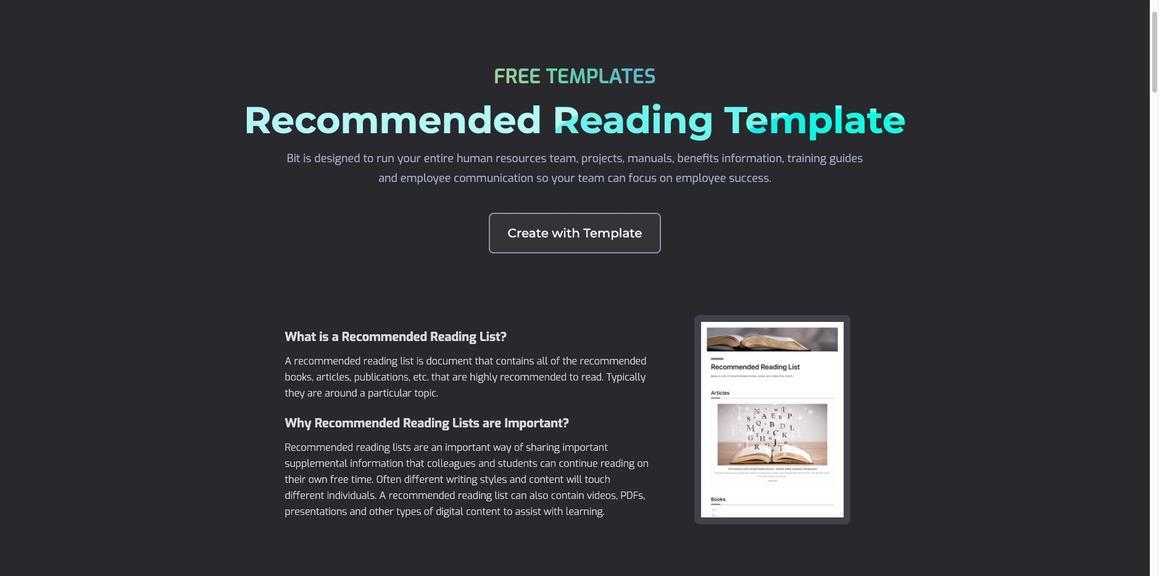 Task type: vqa. For each thing, say whether or not it's contained in the screenshot.
Connected,
no



Task type: describe. For each thing, give the bounding box(es) containing it.
entire
[[424, 151, 454, 166]]

1 vertical spatial of
[[514, 442, 524, 455]]

team,
[[550, 151, 579, 166]]

team
[[578, 171, 605, 186]]

videos,
[[587, 490, 618, 503]]

their
[[285, 474, 306, 487]]

recommended reading template image
[[695, 316, 851, 525]]

that inside 'recommended reading lists are an important way of sharing important supplemental information that colleagues and students can continue reading on their own free time. often different writing styles and content will touch different individuals. a recommended reading list can also contain videos, pdfs, presentations and other types of digital content to assist with learning.'
[[406, 458, 425, 471]]

human
[[457, 151, 493, 166]]

and up styles
[[479, 458, 496, 471]]

templates
[[546, 64, 656, 90]]

list inside a recommended reading list is document that contains all of the recommended books, articles, publications, etc. that are highly recommended to read. typically they are around a particular topic.
[[400, 355, 414, 368]]

recommended inside 'recommended reading lists are an important way of sharing important supplemental information that colleagues and students can continue reading on their own free time. often different writing styles and content will touch different individuals. a recommended reading list can also contain videos, pdfs, presentations and other types of digital content to assist with learning.'
[[285, 442, 353, 455]]

is for what
[[319, 329, 329, 346]]

own
[[309, 474, 328, 487]]

pdfs,
[[621, 490, 646, 503]]

are right lists
[[483, 416, 502, 432]]

students
[[498, 458, 538, 471]]

1 vertical spatial different
[[285, 490, 324, 503]]

document
[[426, 355, 473, 368]]

time.
[[351, 474, 374, 487]]

recommended reading template
[[244, 98, 907, 143]]

list inside 'recommended reading lists are an important way of sharing important supplemental information that colleagues and students can continue reading on their own free time. often different writing styles and content will touch different individuals. a recommended reading list can also contain videos, pdfs, presentations and other types of digital content to assist with learning.'
[[495, 490, 508, 503]]

is inside a recommended reading list is document that contains all of the recommended books, articles, publications, etc. that are highly recommended to read. typically they are around a particular topic.
[[417, 355, 424, 368]]

individuals.
[[327, 490, 377, 503]]

2 vertical spatial reading
[[403, 416, 449, 432]]

way
[[494, 442, 512, 455]]

lists
[[393, 442, 411, 455]]

1 important from the left
[[445, 442, 491, 455]]

digital
[[436, 506, 464, 519]]

recommended up run
[[244, 98, 542, 143]]

to inside a recommended reading list is document that contains all of the recommended books, articles, publications, etc. that are highly recommended to read. typically they are around a particular topic.
[[570, 371, 579, 384]]

1 horizontal spatial content
[[530, 474, 564, 487]]

designed
[[315, 151, 360, 166]]

and inside bit is designed to run your entire human resources team, projects, manuals, benefits information, training guides and employee communication so your team can focus on employee success.
[[379, 171, 398, 186]]

to inside bit is designed to run your entire human resources team, projects, manuals, benefits information, training guides and employee communication so your team can focus on employee success.
[[363, 151, 374, 166]]

styles
[[480, 474, 507, 487]]

0 horizontal spatial can
[[511, 490, 527, 503]]

are inside 'recommended reading lists are an important way of sharing important supplemental information that colleagues and students can continue reading on their own free time. often different writing styles and content will touch different individuals. a recommended reading list can also contain videos, pdfs, presentations and other types of digital content to assist with learning.'
[[414, 442, 429, 455]]

manuals,
[[628, 151, 675, 166]]

0 vertical spatial different
[[404, 474, 444, 487]]

often
[[377, 474, 402, 487]]

important?
[[505, 416, 570, 432]]

0 vertical spatial reading
[[553, 98, 714, 143]]

typically
[[607, 371, 646, 384]]

and down individuals. at the left of page
[[350, 506, 367, 519]]

0 horizontal spatial of
[[424, 506, 433, 519]]

an
[[432, 442, 443, 455]]

focus
[[629, 171, 657, 186]]

template for create with template
[[584, 226, 643, 241]]

what is a recommended reading list?
[[285, 329, 507, 346]]

free
[[330, 474, 349, 487]]

will
[[567, 474, 582, 487]]

topic.
[[415, 387, 439, 400]]

reading inside a recommended reading list is document that contains all of the recommended books, articles, publications, etc. that are highly recommended to read. typically they are around a particular topic.
[[364, 355, 398, 368]]

reading down writing
[[458, 490, 492, 503]]

0 horizontal spatial your
[[398, 151, 421, 166]]

highly
[[470, 371, 498, 384]]

is for bit
[[303, 151, 312, 166]]

contain
[[551, 490, 585, 503]]

writing
[[446, 474, 478, 487]]

free templates
[[494, 64, 656, 90]]

contains
[[496, 355, 534, 368]]

supplemental
[[285, 458, 348, 471]]

success.
[[730, 171, 772, 186]]

benefits
[[678, 151, 719, 166]]

with inside 'recommended reading lists are an important way of sharing important supplemental information that colleagues and students can continue reading on their own free time. often different writing styles and content will touch different individuals. a recommended reading list can also contain videos, pdfs, presentations and other types of digital content to assist with learning.'
[[544, 506, 564, 519]]

what
[[285, 329, 316, 346]]

on inside 'recommended reading lists are an important way of sharing important supplemental information that colleagues and students can continue reading on their own free time. often different writing styles and content will touch different individuals. a recommended reading list can also contain videos, pdfs, presentations and other types of digital content to assist with learning.'
[[638, 458, 649, 471]]

so
[[537, 171, 549, 186]]

information,
[[722, 151, 785, 166]]

bit
[[287, 151, 300, 166]]



Task type: locate. For each thing, give the bounding box(es) containing it.
template for recommended reading template
[[725, 98, 907, 143]]

0 horizontal spatial is
[[303, 151, 312, 166]]

employee down benefits
[[676, 171, 727, 186]]

to inside 'recommended reading lists are an important way of sharing important supplemental information that colleagues and students can continue reading on their own free time. often different writing styles and content will touch different individuals. a recommended reading list can also contain videos, pdfs, presentations and other types of digital content to assist with learning.'
[[504, 506, 513, 519]]

and down run
[[379, 171, 398, 186]]

training
[[788, 151, 827, 166]]

a inside a recommended reading list is document that contains all of the recommended books, articles, publications, etc. that are highly recommended to read. typically they are around a particular topic.
[[285, 355, 292, 368]]

0 vertical spatial a
[[285, 355, 292, 368]]

important up continue
[[563, 442, 608, 455]]

of right all
[[551, 355, 560, 368]]

recommended up 'articles,'
[[294, 355, 361, 368]]

reading up information
[[356, 442, 390, 455]]

with
[[552, 226, 580, 241], [544, 506, 564, 519]]

employee down entire
[[401, 171, 451, 186]]

0 horizontal spatial employee
[[401, 171, 451, 186]]

0 vertical spatial list
[[400, 355, 414, 368]]

0 vertical spatial to
[[363, 151, 374, 166]]

reading up an on the left bottom
[[403, 416, 449, 432]]

important up the "colleagues"
[[445, 442, 491, 455]]

why
[[285, 416, 312, 432]]

2 vertical spatial of
[[424, 506, 433, 519]]

0 horizontal spatial on
[[638, 458, 649, 471]]

on right focus
[[660, 171, 673, 186]]

1 vertical spatial with
[[544, 506, 564, 519]]

recommended up supplemental
[[285, 442, 353, 455]]

0 horizontal spatial to
[[363, 151, 374, 166]]

of
[[551, 355, 560, 368], [514, 442, 524, 455], [424, 506, 433, 519]]

is inside bit is designed to run your entire human resources team, projects, manuals, benefits information, training guides and employee communication so your team can focus on employee success.
[[303, 151, 312, 166]]

1 vertical spatial can
[[541, 458, 557, 471]]

around
[[325, 387, 357, 400]]

1 vertical spatial a
[[360, 387, 365, 400]]

2 important from the left
[[563, 442, 608, 455]]

1 horizontal spatial that
[[432, 371, 450, 384]]

why recommended reading lists are important?
[[285, 416, 570, 432]]

of up students
[[514, 442, 524, 455]]

of inside a recommended reading list is document that contains all of the recommended books, articles, publications, etc. that are highly recommended to read. typically they are around a particular topic.
[[551, 355, 560, 368]]

0 vertical spatial template
[[725, 98, 907, 143]]

with down the contain
[[544, 506, 564, 519]]

create with template link
[[489, 213, 661, 254]]

1 vertical spatial is
[[319, 329, 329, 346]]

particular
[[368, 387, 412, 400]]

books,
[[285, 371, 314, 384]]

and down students
[[510, 474, 527, 487]]

learning.
[[566, 506, 605, 519]]

they
[[285, 387, 305, 400]]

0 vertical spatial on
[[660, 171, 673, 186]]

1 horizontal spatial can
[[541, 458, 557, 471]]

a up other
[[380, 490, 386, 503]]

0 vertical spatial with
[[552, 226, 580, 241]]

recommended
[[244, 98, 542, 143], [342, 329, 427, 346], [315, 416, 400, 432], [285, 442, 353, 455]]

0 vertical spatial content
[[530, 474, 564, 487]]

2 horizontal spatial can
[[608, 171, 626, 186]]

a up books,
[[285, 355, 292, 368]]

the
[[563, 355, 578, 368]]

free
[[494, 64, 541, 90]]

1 vertical spatial your
[[552, 171, 575, 186]]

1 horizontal spatial your
[[552, 171, 575, 186]]

1 horizontal spatial a
[[380, 490, 386, 503]]

content
[[530, 474, 564, 487], [466, 506, 501, 519]]

1 vertical spatial template
[[584, 226, 643, 241]]

1 vertical spatial content
[[466, 506, 501, 519]]

reading up publications,
[[364, 355, 398, 368]]

1 vertical spatial that
[[432, 371, 450, 384]]

content up 'also'
[[530, 474, 564, 487]]

are
[[453, 371, 468, 384], [308, 387, 322, 400], [483, 416, 502, 432], [414, 442, 429, 455]]

reading up manuals, in the right top of the page
[[553, 98, 714, 143]]

to
[[363, 151, 374, 166], [570, 371, 579, 384], [504, 506, 513, 519]]

recommended up publications,
[[342, 329, 427, 346]]

resources
[[496, 151, 547, 166]]

communication
[[454, 171, 534, 186]]

template up training
[[725, 98, 907, 143]]

0 horizontal spatial list
[[400, 355, 414, 368]]

publications,
[[354, 371, 411, 384]]

2 vertical spatial that
[[406, 458, 425, 471]]

a inside a recommended reading list is document that contains all of the recommended books, articles, publications, etc. that are highly recommended to read. typically they are around a particular topic.
[[360, 387, 365, 400]]

presentations
[[285, 506, 347, 519]]

to left assist
[[504, 506, 513, 519]]

0 horizontal spatial a
[[332, 329, 339, 346]]

recommended up the types
[[389, 490, 455, 503]]

are left an on the left bottom
[[414, 442, 429, 455]]

1 horizontal spatial to
[[504, 506, 513, 519]]

reading up the document
[[431, 329, 477, 346]]

template
[[725, 98, 907, 143], [584, 226, 643, 241]]

assist
[[516, 506, 541, 519]]

create
[[508, 226, 549, 241]]

2 horizontal spatial is
[[417, 355, 424, 368]]

a
[[332, 329, 339, 346], [360, 387, 365, 400]]

a inside 'recommended reading lists are an important way of sharing important supplemental information that colleagues and students can continue reading on their own free time. often different writing styles and content will touch different individuals. a recommended reading list can also contain videos, pdfs, presentations and other types of digital content to assist with learning.'
[[380, 490, 386, 503]]

to left run
[[363, 151, 374, 166]]

can down sharing
[[541, 458, 557, 471]]

1 horizontal spatial important
[[563, 442, 608, 455]]

is right what at the left of the page
[[319, 329, 329, 346]]

create with template
[[508, 226, 643, 241]]

and
[[379, 171, 398, 186], [479, 458, 496, 471], [510, 474, 527, 487], [350, 506, 367, 519]]

on up pdfs,
[[638, 458, 649, 471]]

run
[[377, 151, 395, 166]]

information
[[350, 458, 404, 471]]

0 vertical spatial of
[[551, 355, 560, 368]]

0 vertical spatial your
[[398, 151, 421, 166]]

important
[[445, 442, 491, 455], [563, 442, 608, 455]]

also
[[530, 490, 549, 503]]

continue
[[559, 458, 598, 471]]

list up etc.
[[400, 355, 414, 368]]

list
[[400, 355, 414, 368], [495, 490, 508, 503]]

0 horizontal spatial a
[[285, 355, 292, 368]]

reading up touch
[[601, 458, 635, 471]]

your
[[398, 151, 421, 166], [552, 171, 575, 186]]

recommended inside 'recommended reading lists are an important way of sharing important supplemental information that colleagues and students can continue reading on their own free time. often different writing styles and content will touch different individuals. a recommended reading list can also contain videos, pdfs, presentations and other types of digital content to assist with learning.'
[[389, 490, 455, 503]]

0 horizontal spatial that
[[406, 458, 425, 471]]

2 vertical spatial can
[[511, 490, 527, 503]]

with right create
[[552, 226, 580, 241]]

2 vertical spatial is
[[417, 355, 424, 368]]

are down the document
[[453, 371, 468, 384]]

1 horizontal spatial is
[[319, 329, 329, 346]]

can inside bit is designed to run your entire human resources team, projects, manuals, benefits information, training guides and employee communication so your team can focus on employee success.
[[608, 171, 626, 186]]

0 horizontal spatial important
[[445, 442, 491, 455]]

lists
[[453, 416, 480, 432]]

recommended down around
[[315, 416, 400, 432]]

2 vertical spatial to
[[504, 506, 513, 519]]

different down the "colleagues"
[[404, 474, 444, 487]]

on
[[660, 171, 673, 186], [638, 458, 649, 471]]

list down styles
[[495, 490, 508, 503]]

list?
[[480, 329, 507, 346]]

that up highly
[[475, 355, 494, 368]]

0 vertical spatial is
[[303, 151, 312, 166]]

guides
[[830, 151, 864, 166]]

a right what at the left of the page
[[332, 329, 339, 346]]

a right around
[[360, 387, 365, 400]]

your down team,
[[552, 171, 575, 186]]

that down the document
[[432, 371, 450, 384]]

0 vertical spatial can
[[608, 171, 626, 186]]

colleagues
[[427, 458, 476, 471]]

content down styles
[[466, 506, 501, 519]]

recommended down all
[[500, 371, 567, 384]]

that
[[475, 355, 494, 368], [432, 371, 450, 384], [406, 458, 425, 471]]

your right run
[[398, 151, 421, 166]]

different down their
[[285, 490, 324, 503]]

2 horizontal spatial of
[[551, 355, 560, 368]]

can down projects,
[[608, 171, 626, 186]]

employee
[[401, 171, 451, 186], [676, 171, 727, 186]]

is up etc.
[[417, 355, 424, 368]]

0 vertical spatial that
[[475, 355, 494, 368]]

is right bit
[[303, 151, 312, 166]]

reading
[[364, 355, 398, 368], [356, 442, 390, 455], [601, 458, 635, 471], [458, 490, 492, 503]]

1 vertical spatial list
[[495, 490, 508, 503]]

other
[[369, 506, 394, 519]]

are right they
[[308, 387, 322, 400]]

read.
[[582, 371, 604, 384]]

can up assist
[[511, 490, 527, 503]]

reading
[[553, 98, 714, 143], [431, 329, 477, 346], [403, 416, 449, 432]]

all
[[537, 355, 548, 368]]

projects,
[[582, 151, 625, 166]]

0 horizontal spatial different
[[285, 490, 324, 503]]

recommended reading lists are an important way of sharing important supplemental information that colleagues and students can continue reading on their own free time. often different writing styles and content will touch different individuals. a recommended reading list can also contain videos, pdfs, presentations and other types of digital content to assist with learning.
[[285, 442, 649, 519]]

2 employee from the left
[[676, 171, 727, 186]]

1 horizontal spatial a
[[360, 387, 365, 400]]

touch
[[585, 474, 611, 487]]

articles,
[[316, 371, 352, 384]]

1 employee from the left
[[401, 171, 451, 186]]

recommended
[[294, 355, 361, 368], [580, 355, 647, 368], [500, 371, 567, 384], [389, 490, 455, 503]]

etc.
[[413, 371, 429, 384]]

1 horizontal spatial different
[[404, 474, 444, 487]]

1 horizontal spatial list
[[495, 490, 508, 503]]

0 vertical spatial a
[[332, 329, 339, 346]]

1 horizontal spatial template
[[725, 98, 907, 143]]

template down "team"
[[584, 226, 643, 241]]

on inside bit is designed to run your entire human resources team, projects, manuals, benefits information, training guides and employee communication so your team can focus on employee success.
[[660, 171, 673, 186]]

types
[[397, 506, 421, 519]]

different
[[404, 474, 444, 487], [285, 490, 324, 503]]

1 horizontal spatial of
[[514, 442, 524, 455]]

a recommended reading list is document that contains all of the recommended books, articles, publications, etc. that are highly recommended to read. typically they are around a particular topic.
[[285, 355, 647, 400]]

sharing
[[526, 442, 560, 455]]

recommended up "typically"
[[580, 355, 647, 368]]

1 vertical spatial on
[[638, 458, 649, 471]]

2 horizontal spatial to
[[570, 371, 579, 384]]

1 horizontal spatial employee
[[676, 171, 727, 186]]

2 horizontal spatial that
[[475, 355, 494, 368]]

bit is designed to run your entire human resources team, projects, manuals, benefits information, training guides and employee communication so your team can focus on employee success.
[[287, 151, 864, 186]]

0 horizontal spatial content
[[466, 506, 501, 519]]

that down lists
[[406, 458, 425, 471]]

a
[[285, 355, 292, 368], [380, 490, 386, 503]]

1 vertical spatial a
[[380, 490, 386, 503]]

1 vertical spatial to
[[570, 371, 579, 384]]

1 horizontal spatial on
[[660, 171, 673, 186]]

to down the
[[570, 371, 579, 384]]

is
[[303, 151, 312, 166], [319, 329, 329, 346], [417, 355, 424, 368]]

can
[[608, 171, 626, 186], [541, 458, 557, 471], [511, 490, 527, 503]]

0 horizontal spatial template
[[584, 226, 643, 241]]

1 vertical spatial reading
[[431, 329, 477, 346]]

of right the types
[[424, 506, 433, 519]]



